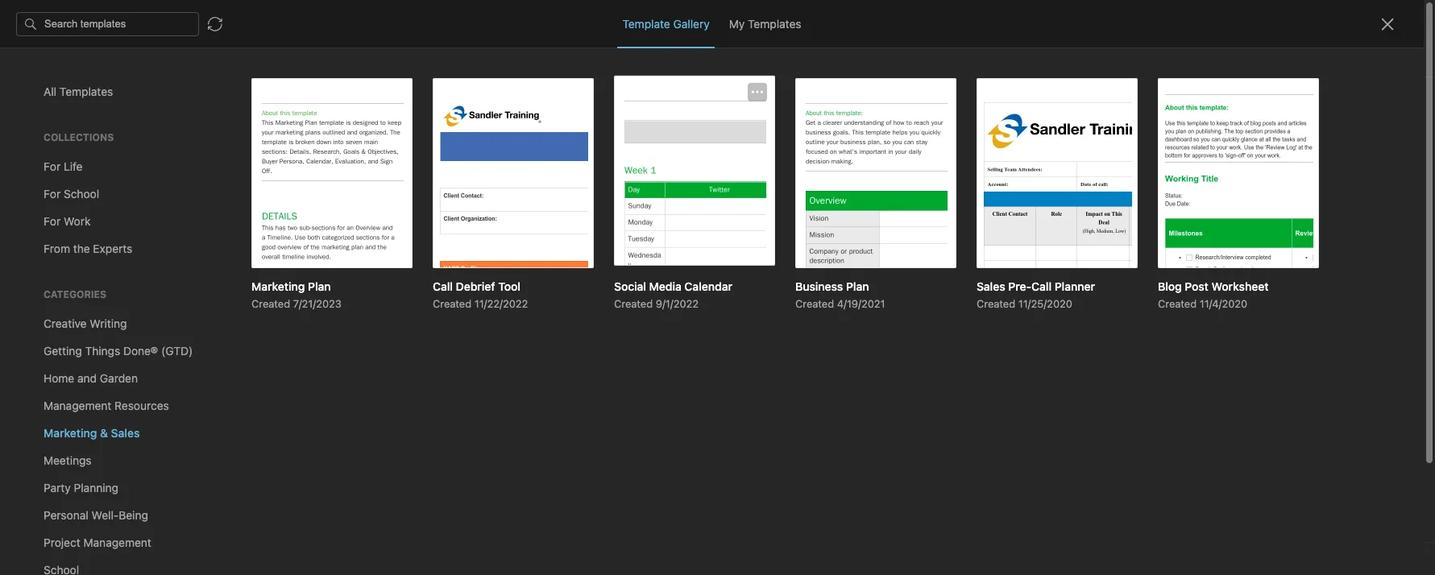 Task type: vqa. For each thing, say whether or not it's contained in the screenshot.
1 min ago
yes



Task type: describe. For each thing, give the bounding box(es) containing it.
2 14 from the left
[[438, 135, 450, 149]]

it
[[82, 240, 88, 253]]

1 nov 13 from the left
[[342, 161, 377, 175]]

notes link
[[0, 349, 186, 375]]

in
[[67, 522, 77, 532]]

home
[[35, 133, 66, 146]]

share button
[[1338, 6, 1397, 32]]

first notebook for nov 13
[[487, 161, 564, 175]]

tags button
[[0, 436, 186, 462]]

your
[[52, 193, 74, 206]]

1 1 min ago from the left
[[342, 109, 391, 123]]

new
[[35, 92, 59, 106]]

note window element
[[0, 0, 1436, 576]]

1 13 from the left
[[365, 161, 377, 175]]

shortcuts button
[[0, 152, 186, 178]]

here.
[[91, 240, 116, 253]]

heading level image
[[733, 45, 816, 68]]

cyber monday offer
[[52, 486, 162, 500]]

tag
[[29, 240, 45, 253]]

new button
[[10, 85, 184, 114]]

offer
[[135, 486, 162, 500]]

2 1 from the left
[[414, 109, 419, 123]]

...
[[75, 211, 85, 224]]

cyber
[[52, 486, 86, 500]]

click
[[29, 211, 53, 224]]

tasks button
[[0, 375, 186, 401]]

stack
[[109, 226, 135, 239]]

0 vertical spatial notes
[[56, 276, 84, 289]]

2 ago from the left
[[444, 109, 464, 123]]

untitled for nov 13
[[213, 161, 254, 175]]

shortcuts
[[36, 158, 87, 172]]

highlight image
[[1061, 45, 1100, 68]]

recent
[[19, 276, 53, 289]]

notebook inside button
[[594, 13, 642, 25]]

1 nov 14 from the left
[[342, 135, 378, 149]]

1 vertical spatial notes
[[35, 355, 66, 369]]

2 1 min ago from the left
[[414, 109, 464, 123]]

click the ...
[[29, 211, 85, 224]]

2 13 from the left
[[438, 161, 450, 175]]

cyber monday offer button
[[13, 477, 181, 509]]

1 ago from the left
[[372, 109, 391, 123]]

on
[[112, 211, 124, 224]]

1 min from the left
[[350, 109, 369, 123]]

first inside button
[[570, 13, 591, 25]]

1 14 from the left
[[365, 135, 378, 149]]

tree containing home
[[0, 127, 193, 523]]

untitled for 1 min ago
[[213, 109, 254, 123]]

notebooks
[[36, 416, 93, 430]]

expires
[[25, 522, 64, 532]]

font color image
[[943, 45, 983, 68]]

1 column header from the left
[[213, 84, 329, 97]]

notebook,
[[57, 226, 106, 239]]

2 min from the left
[[422, 109, 441, 123]]



Task type: locate. For each thing, give the bounding box(es) containing it.
group
[[0, 178, 186, 355]]

2 nov 13 from the left
[[414, 161, 450, 175]]

note,
[[29, 226, 54, 239]]

more image
[[1362, 45, 1412, 68]]

0 horizontal spatial 1
[[342, 109, 347, 123]]

notebook
[[594, 13, 642, 25], [513, 109, 564, 123], [513, 135, 564, 149], [513, 161, 564, 175]]

0 horizontal spatial 1 min ago
[[342, 109, 391, 123]]

tree
[[0, 127, 193, 523]]

notebooks link
[[0, 410, 186, 436]]

expires in 00d:07h:33m:43s
[[25, 522, 169, 532]]

row group containing untitled
[[193, 103, 771, 181]]

1 horizontal spatial 14
[[438, 135, 450, 149]]

0 horizontal spatial min
[[350, 109, 369, 123]]

0 horizontal spatial 14
[[365, 135, 378, 149]]

notebook for 1 min ago
[[513, 109, 564, 123]]

2 column header from the left
[[487, 84, 619, 97]]

created
[[414, 84, 455, 95]]

nov
[[342, 135, 362, 149], [414, 135, 435, 149], [342, 161, 362, 175], [414, 161, 435, 175]]

1 horizontal spatial ago
[[444, 109, 464, 123]]

icon on a note, notebook, stack or tag to add it here.
[[29, 211, 148, 253]]

tags
[[36, 442, 61, 456]]

0 horizontal spatial column header
[[213, 84, 329, 97]]

0 horizontal spatial 13
[[365, 161, 377, 175]]

font size image
[[899, 45, 939, 68]]

notes right the recent on the left of the page
[[56, 276, 84, 289]]

insert image
[[511, 45, 535, 68]]

1 1 from the left
[[342, 109, 347, 123]]

2 nov 14 from the left
[[414, 135, 450, 149]]

1 horizontal spatial min
[[422, 109, 441, 123]]

first notebook button
[[550, 8, 648, 31]]

group inside tree
[[0, 178, 186, 355]]

None search field
[[21, 47, 173, 76]]

0 horizontal spatial nov 13
[[342, 161, 377, 175]]

row group
[[193, 103, 771, 181]]

home link
[[0, 127, 193, 152]]

group containing add your first shortcut
[[0, 178, 186, 355]]

1 horizontal spatial column header
[[487, 84, 619, 97]]

icon
[[88, 211, 109, 224]]

0 vertical spatial untitled
[[213, 109, 254, 123]]

or
[[138, 226, 148, 239]]

first
[[570, 13, 591, 25], [487, 109, 510, 123], [487, 135, 510, 149], [487, 161, 510, 175]]

first notebook for nov 14
[[487, 135, 564, 149]]

notes
[[56, 276, 84, 289], [35, 355, 66, 369]]

first for nov 14
[[487, 135, 510, 149]]

min
[[350, 109, 369, 123], [422, 109, 441, 123]]

first
[[77, 193, 97, 206]]

notebook for nov 13
[[513, 161, 564, 175]]

ago
[[372, 109, 391, 123], [444, 109, 464, 123]]

00d:07h:33m:43s
[[80, 522, 169, 532]]

first for nov 13
[[487, 161, 510, 175]]

2 untitled from the top
[[213, 135, 254, 149]]

first notebook
[[570, 13, 642, 25], [487, 109, 564, 123], [487, 135, 564, 149], [487, 161, 564, 175]]

untitled for nov 14
[[213, 135, 254, 149]]

a
[[127, 211, 132, 224]]

add
[[60, 240, 79, 253]]

nov 13
[[342, 161, 377, 175], [414, 161, 450, 175]]

add your first shortcut
[[29, 193, 142, 206]]

14
[[365, 135, 378, 149], [438, 135, 450, 149]]

0 horizontal spatial ago
[[372, 109, 391, 123]]

font family image
[[820, 45, 895, 68]]

1 min ago
[[342, 109, 391, 123], [414, 109, 464, 123]]

1 horizontal spatial 1
[[414, 109, 419, 123]]

add
[[29, 193, 49, 206]]

monday
[[88, 486, 132, 500]]

untitled
[[213, 109, 254, 123], [213, 135, 254, 149], [213, 161, 254, 175]]

notebook for nov 14
[[513, 135, 564, 149]]

1 untitled from the top
[[213, 109, 254, 123]]

nov 14
[[342, 135, 378, 149], [414, 135, 450, 149]]

1 horizontal spatial 13
[[438, 161, 450, 175]]

1
[[342, 109, 347, 123], [414, 109, 419, 123]]

to
[[48, 240, 57, 253]]

1 horizontal spatial nov 14
[[414, 135, 450, 149]]

1 vertical spatial untitled
[[213, 135, 254, 149]]

first notebook inside button
[[570, 13, 642, 25]]

recent notes
[[19, 276, 84, 289]]

share
[[1352, 12, 1383, 26]]

shortcut
[[100, 193, 142, 206]]

Search text field
[[21, 47, 173, 76]]

13
[[365, 161, 377, 175], [438, 161, 450, 175]]

1 horizontal spatial nov 13
[[414, 161, 450, 175]]

1 horizontal spatial 1 min ago
[[414, 109, 464, 123]]

first for 1 min ago
[[487, 109, 510, 123]]

created button
[[193, 77, 851, 103]]

0 horizontal spatial nov 14
[[342, 135, 378, 149]]

first notebook for 1 min ago
[[487, 109, 564, 123]]

Note Editor text field
[[0, 0, 1436, 576]]

the
[[56, 211, 72, 224]]

notes up tasks
[[35, 355, 66, 369]]

2 vertical spatial untitled
[[213, 161, 254, 175]]

column header
[[213, 84, 329, 97], [487, 84, 619, 97]]

tasks
[[35, 381, 65, 395]]

alignment image
[[1215, 45, 1255, 68]]

3 untitled from the top
[[213, 161, 254, 175]]



